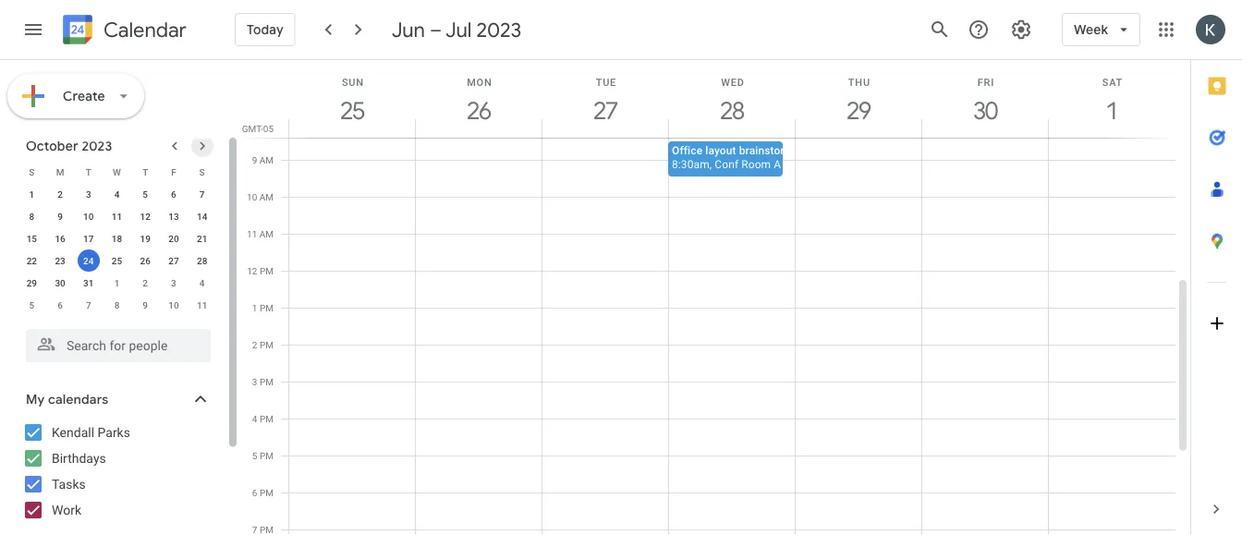 Task type: locate. For each thing, give the bounding box(es) containing it.
2 up november 9 element
[[143, 277, 148, 288]]

1 vertical spatial 2
[[143, 277, 148, 288]]

27 down the 20
[[168, 255, 179, 266]]

4 pm from the top
[[260, 376, 274, 387]]

1 down sat
[[1105, 96, 1117, 126]]

19
[[140, 233, 151, 244]]

pm up 2 pm
[[260, 302, 274, 313]]

november 4 element
[[191, 272, 213, 294]]

12 for 12
[[140, 211, 151, 222]]

1 horizontal spatial 7
[[199, 189, 205, 200]]

6 row from the top
[[18, 272, 216, 294]]

27
[[593, 96, 617, 126], [168, 255, 179, 266]]

2 vertical spatial 10
[[168, 300, 179, 311]]

11 inside 11 element
[[112, 211, 122, 222]]

16
[[55, 233, 65, 244]]

0 horizontal spatial 3
[[86, 189, 91, 200]]

1 horizontal spatial 4
[[199, 277, 205, 288]]

0 vertical spatial 27
[[593, 96, 617, 126]]

row
[[18, 161, 216, 183], [18, 183, 216, 205], [18, 205, 216, 227], [18, 227, 216, 250], [18, 250, 216, 272], [18, 272, 216, 294], [18, 294, 216, 316]]

30
[[973, 96, 997, 126], [55, 277, 65, 288]]

0 vertical spatial 6
[[171, 189, 176, 200]]

1 vertical spatial 26
[[140, 255, 151, 266]]

10
[[247, 191, 257, 202], [83, 211, 94, 222], [168, 300, 179, 311]]

m
[[56, 166, 64, 177]]

november 5 element
[[21, 294, 43, 316]]

office
[[672, 144, 703, 157]]

0 horizontal spatial 6
[[58, 300, 63, 311]]

2
[[58, 189, 63, 200], [143, 277, 148, 288], [252, 339, 257, 350]]

25
[[339, 96, 363, 126], [112, 255, 122, 266]]

0 horizontal spatial 25
[[112, 255, 122, 266]]

1 horizontal spatial 2023
[[477, 17, 522, 43]]

pm down 4 pm at bottom
[[260, 450, 274, 461]]

s
[[29, 166, 35, 177], [199, 166, 205, 177]]

6
[[171, 189, 176, 200], [58, 300, 63, 311], [252, 487, 257, 498]]

1 vertical spatial 9
[[58, 211, 63, 222]]

0 vertical spatial 28
[[719, 96, 743, 126]]

1 horizontal spatial 8
[[114, 300, 120, 311]]

2 horizontal spatial 11
[[247, 228, 257, 239]]

0 horizontal spatial 11
[[112, 211, 122, 222]]

am down 9 am
[[260, 191, 274, 202]]

t left f
[[143, 166, 148, 177]]

8
[[29, 211, 34, 222], [114, 300, 120, 311]]

0 horizontal spatial 8
[[29, 211, 34, 222]]

0 vertical spatial 5
[[143, 189, 148, 200]]

1 vertical spatial 29
[[26, 277, 37, 288]]

11 for 11 element
[[112, 211, 122, 222]]

9 down gmt-
[[252, 154, 257, 165]]

week
[[1074, 21, 1108, 38]]

today
[[247, 21, 284, 38]]

0 vertical spatial 2
[[58, 189, 63, 200]]

10 inside 'grid'
[[247, 191, 257, 202]]

1 horizontal spatial 30
[[973, 96, 997, 126]]

25 down 'sun'
[[339, 96, 363, 126]]

1 vertical spatial 8
[[114, 300, 120, 311]]

29
[[846, 96, 870, 126], [26, 277, 37, 288]]

pm down 5 pm
[[260, 487, 274, 498]]

28
[[719, 96, 743, 126], [197, 255, 207, 266]]

2023 right october at left top
[[82, 138, 112, 154]]

f
[[171, 166, 176, 177]]

29 column header
[[795, 60, 923, 138]]

0 horizontal spatial 10
[[83, 211, 94, 222]]

1 vertical spatial 7
[[86, 300, 91, 311]]

2 vertical spatial 3
[[252, 376, 257, 387]]

8:30am
[[672, 158, 710, 171]]

13 element
[[163, 205, 185, 227]]

2 horizontal spatial 5
[[252, 450, 257, 461]]

my calendars button
[[4, 385, 229, 414]]

11 up '18'
[[112, 211, 122, 222]]

1 horizontal spatial 6
[[171, 189, 176, 200]]

1 s from the left
[[29, 166, 35, 177]]

14
[[197, 211, 207, 222]]

1 vertical spatial 11
[[247, 228, 257, 239]]

tab list
[[1192, 60, 1242, 483]]

3 row from the top
[[18, 205, 216, 227]]

None search field
[[0, 322, 229, 362]]

6 inside november 6 element
[[58, 300, 63, 311]]

pm down 2 pm
[[260, 376, 274, 387]]

6 for 6 pm
[[252, 487, 257, 498]]

28 down "wed"
[[719, 96, 743, 126]]

2 down m
[[58, 189, 63, 200]]

pm for 2 pm
[[260, 339, 274, 350]]

25 down '18'
[[112, 255, 122, 266]]

15
[[26, 233, 37, 244]]

november 1 element
[[106, 272, 128, 294]]

2023 right jul
[[477, 17, 522, 43]]

0 horizontal spatial 5
[[29, 300, 34, 311]]

10 up 11 am
[[247, 191, 257, 202]]

4 row from the top
[[18, 227, 216, 250]]

1 vertical spatial 2023
[[82, 138, 112, 154]]

29 down 'thu'
[[846, 96, 870, 126]]

5 inside 'grid'
[[252, 450, 257, 461]]

1 horizontal spatial 12
[[247, 265, 257, 276]]

0 vertical spatial 3
[[86, 189, 91, 200]]

0 vertical spatial 25
[[339, 96, 363, 126]]

5 inside 'element'
[[29, 300, 34, 311]]

5 pm from the top
[[260, 413, 274, 424]]

2 up 3 pm
[[252, 339, 257, 350]]

create button
[[7, 74, 144, 118]]

am down 05
[[260, 154, 274, 165]]

9 for 9 am
[[252, 154, 257, 165]]

11 element
[[106, 205, 128, 227]]

1 pm from the top
[[260, 265, 274, 276]]

26 inside row
[[140, 255, 151, 266]]

25 column header
[[288, 60, 416, 138]]

30 down fri
[[973, 96, 997, 126]]

2 horizontal spatial 2
[[252, 339, 257, 350]]

wed 28
[[719, 76, 745, 126]]

2 row from the top
[[18, 183, 216, 205]]

28 inside wed 28
[[719, 96, 743, 126]]

27 down tue
[[593, 96, 617, 126]]

1 t from the left
[[86, 166, 91, 177]]

8 up 15 element
[[29, 211, 34, 222]]

4 up 11 element
[[114, 189, 120, 200]]

6 down 30 element
[[58, 300, 63, 311]]

1 column header
[[1048, 60, 1176, 138]]

0 vertical spatial 26
[[466, 96, 490, 126]]

10 for "10" element
[[83, 211, 94, 222]]

5 up 12 element
[[143, 189, 148, 200]]

9
[[252, 154, 257, 165], [58, 211, 63, 222], [143, 300, 148, 311]]

row group
[[18, 183, 216, 316]]

2023
[[477, 17, 522, 43], [82, 138, 112, 154]]

12 up 19
[[140, 211, 151, 222]]

1 horizontal spatial 3
[[171, 277, 176, 288]]

1 vertical spatial 25
[[112, 255, 122, 266]]

1 vertical spatial 3
[[171, 277, 176, 288]]

0 vertical spatial 12
[[140, 211, 151, 222]]

calendars
[[48, 391, 108, 407]]

1 vertical spatial 6
[[58, 300, 63, 311]]

2 for november 2 element
[[143, 277, 148, 288]]

2 pm from the top
[[260, 302, 274, 313]]

25 element
[[106, 250, 128, 272]]

18 element
[[106, 227, 128, 250]]

t
[[86, 166, 91, 177], [143, 166, 148, 177]]

2 horizontal spatial 9
[[252, 154, 257, 165]]

10 for the november 10 element
[[168, 300, 179, 311]]

0 vertical spatial am
[[260, 154, 274, 165]]

10 up 17
[[83, 211, 94, 222]]

9 down november 2 element
[[143, 300, 148, 311]]

row containing 15
[[18, 227, 216, 250]]

2 vertical spatial 11
[[197, 300, 207, 311]]

11 for 11 am
[[247, 228, 257, 239]]

0 vertical spatial 7
[[199, 189, 205, 200]]

1 horizontal spatial t
[[143, 166, 148, 177]]

main drawer image
[[22, 18, 44, 41]]

3 am from the top
[[260, 228, 274, 239]]

27 link
[[585, 90, 627, 132]]

1 vertical spatial 12
[[247, 265, 257, 276]]

26 down mon
[[466, 96, 490, 126]]

1 row from the top
[[18, 161, 216, 183]]

settings menu image
[[1010, 18, 1033, 41]]

thu 29
[[846, 76, 871, 126]]

7 up 14 element
[[199, 189, 205, 200]]

6 down 5 pm
[[252, 487, 257, 498]]

10 element
[[77, 205, 100, 227]]

0 horizontal spatial 2
[[58, 189, 63, 200]]

2 horizontal spatial 6
[[252, 487, 257, 498]]

1 horizontal spatial 2
[[143, 277, 148, 288]]

15 element
[[21, 227, 43, 250]]

0 vertical spatial 4
[[114, 189, 120, 200]]

5 down 4 pm at bottom
[[252, 450, 257, 461]]

2 vertical spatial 9
[[143, 300, 148, 311]]

am up '12 pm'
[[260, 228, 274, 239]]

1 horizontal spatial 11
[[197, 300, 207, 311]]

grid
[[237, 60, 1191, 535]]

jun
[[392, 17, 425, 43]]

12 down 11 am
[[247, 265, 257, 276]]

0 vertical spatial 8
[[29, 211, 34, 222]]

1 horizontal spatial 9
[[143, 300, 148, 311]]

0 horizontal spatial t
[[86, 166, 91, 177]]

2 vertical spatial 6
[[252, 487, 257, 498]]

3
[[86, 189, 91, 200], [171, 277, 176, 288], [252, 376, 257, 387]]

1
[[1105, 96, 1117, 126], [29, 189, 34, 200], [114, 277, 120, 288], [252, 302, 257, 313]]

3 pm
[[252, 376, 274, 387]]

row containing 29
[[18, 272, 216, 294]]

am for 9 am
[[260, 154, 274, 165]]

29 down 22
[[26, 277, 37, 288]]

3 for november 3 element
[[171, 277, 176, 288]]

grid containing 25
[[237, 60, 1191, 535]]

10 down november 3 element
[[168, 300, 179, 311]]

1 am from the top
[[260, 154, 274, 165]]

3 pm from the top
[[260, 339, 274, 350]]

4 inside 'grid'
[[252, 413, 257, 424]]

1 vertical spatial 4
[[199, 277, 205, 288]]

sat
[[1103, 76, 1123, 88]]

0 horizontal spatial s
[[29, 166, 35, 177]]

2 horizontal spatial 3
[[252, 376, 257, 387]]

am
[[260, 154, 274, 165], [260, 191, 274, 202], [260, 228, 274, 239]]

1 vertical spatial 30
[[55, 277, 65, 288]]

2 horizontal spatial 4
[[252, 413, 257, 424]]

0 horizontal spatial 9
[[58, 211, 63, 222]]

3 up "10" element
[[86, 189, 91, 200]]

5 down 29 element
[[29, 300, 34, 311]]

s left m
[[29, 166, 35, 177]]

create
[[63, 88, 105, 104]]

26
[[466, 96, 490, 126], [140, 255, 151, 266]]

12 for 12 pm
[[247, 265, 257, 276]]

30 down 23
[[55, 277, 65, 288]]

1 horizontal spatial 25
[[339, 96, 363, 126]]

5 row from the top
[[18, 250, 216, 272]]

12 inside row
[[140, 211, 151, 222]]

1 horizontal spatial 29
[[846, 96, 870, 126]]

1 vertical spatial am
[[260, 191, 274, 202]]

2 t from the left
[[143, 166, 148, 177]]

1 vertical spatial 28
[[197, 255, 207, 266]]

6 pm from the top
[[260, 450, 274, 461]]

pm down "1 pm"
[[260, 339, 274, 350]]

1 vertical spatial 5
[[29, 300, 34, 311]]

1 inside the sat 1
[[1105, 96, 1117, 126]]

7 row from the top
[[18, 294, 216, 316]]

27 element
[[163, 250, 185, 272]]

Search for people text field
[[37, 329, 200, 362]]

0 horizontal spatial 30
[[55, 277, 65, 288]]

6 down f
[[171, 189, 176, 200]]

4 up the november 11 'element'
[[199, 277, 205, 288]]

s right f
[[199, 166, 205, 177]]

sun
[[342, 76, 364, 88]]

21
[[197, 233, 207, 244]]

7 down 31 element
[[86, 300, 91, 311]]

3 down 2 pm
[[252, 376, 257, 387]]

0 vertical spatial 9
[[252, 154, 257, 165]]

7
[[199, 189, 205, 200], [86, 300, 91, 311]]

21 element
[[191, 227, 213, 250]]

4 up 5 pm
[[252, 413, 257, 424]]

23 element
[[49, 250, 71, 272]]

jun – jul 2023
[[392, 17, 522, 43]]

pm
[[260, 265, 274, 276], [260, 302, 274, 313], [260, 339, 274, 350], [260, 376, 274, 387], [260, 413, 274, 424], [260, 450, 274, 461], [260, 487, 274, 498]]

28 down '21'
[[197, 255, 207, 266]]

31
[[83, 277, 94, 288]]

8 down november 1 element at the left
[[114, 300, 120, 311]]

1 horizontal spatial 26
[[466, 96, 490, 126]]

5
[[143, 189, 148, 200], [29, 300, 34, 311], [252, 450, 257, 461]]

1 vertical spatial 10
[[83, 211, 94, 222]]

25 inside row
[[112, 255, 122, 266]]

0 vertical spatial 10
[[247, 191, 257, 202]]

7 pm from the top
[[260, 487, 274, 498]]

0 horizontal spatial 28
[[197, 255, 207, 266]]

20
[[168, 233, 179, 244]]

kendall parks
[[52, 425, 130, 440]]

30 element
[[49, 272, 71, 294]]

2 am from the top
[[260, 191, 274, 202]]

25 inside sun 25
[[339, 96, 363, 126]]

october
[[26, 138, 78, 154]]

fri
[[978, 76, 995, 88]]

2 vertical spatial 5
[[252, 450, 257, 461]]

0 vertical spatial 30
[[973, 96, 997, 126]]

pm up "1 pm"
[[260, 265, 274, 276]]

t right m
[[86, 166, 91, 177]]

9 up 16 element
[[58, 211, 63, 222]]

3 down 27 element
[[171, 277, 176, 288]]

1 horizontal spatial 28
[[719, 96, 743, 126]]

2 vertical spatial am
[[260, 228, 274, 239]]

0 horizontal spatial 27
[[168, 255, 179, 266]]

pm up 5 pm
[[260, 413, 274, 424]]

11 inside the november 11 'element'
[[197, 300, 207, 311]]

conf
[[715, 158, 739, 171]]

26 element
[[134, 250, 156, 272]]

1 horizontal spatial 10
[[168, 300, 179, 311]]

26 down 19
[[140, 255, 151, 266]]

4
[[114, 189, 120, 200], [199, 277, 205, 288], [252, 413, 257, 424]]

tasks
[[52, 477, 86, 492]]

12
[[140, 211, 151, 222], [247, 265, 257, 276]]

11 down '10 am'
[[247, 228, 257, 239]]

0 vertical spatial 29
[[846, 96, 870, 126]]

0 horizontal spatial 7
[[86, 300, 91, 311]]

11
[[112, 211, 122, 222], [247, 228, 257, 239], [197, 300, 207, 311]]

2 vertical spatial 2
[[252, 339, 257, 350]]

2 horizontal spatial 10
[[247, 191, 257, 202]]

november 7 element
[[77, 294, 100, 316]]

0 horizontal spatial 12
[[140, 211, 151, 222]]

1 horizontal spatial s
[[199, 166, 205, 177]]

2 vertical spatial 4
[[252, 413, 257, 424]]

1 vertical spatial 27
[[168, 255, 179, 266]]

0 horizontal spatial 26
[[140, 255, 151, 266]]

week button
[[1062, 7, 1141, 52]]

0 vertical spatial 11
[[112, 211, 122, 222]]

1 horizontal spatial 27
[[593, 96, 617, 126]]

0 horizontal spatial 29
[[26, 277, 37, 288]]

22
[[26, 255, 37, 266]]

11 down the november 4 element
[[197, 300, 207, 311]]

29 link
[[838, 90, 881, 132]]



Task type: describe. For each thing, give the bounding box(es) containing it.
4 for the november 4 element
[[199, 277, 205, 288]]

am for 10 am
[[260, 191, 274, 202]]

row containing 8
[[18, 205, 216, 227]]

29 inside thu 29
[[846, 96, 870, 126]]

20 element
[[163, 227, 185, 250]]

october 2023
[[26, 138, 112, 154]]

1 link
[[1091, 90, 1134, 132]]

brainstorming
[[739, 144, 810, 157]]

am for 11 am
[[260, 228, 274, 239]]

16 element
[[49, 227, 71, 250]]

13
[[168, 211, 179, 222]]

11 for the november 11 'element'
[[197, 300, 207, 311]]

9 am
[[252, 154, 274, 165]]

row group containing 1
[[18, 183, 216, 316]]

pm for 6 pm
[[260, 487, 274, 498]]

27 column header
[[542, 60, 669, 138]]

4 pm
[[252, 413, 274, 424]]

row containing 5
[[18, 294, 216, 316]]

november 10 element
[[163, 294, 185, 316]]

november 9 element
[[134, 294, 156, 316]]

5 pm
[[252, 450, 274, 461]]

0 horizontal spatial 2023
[[82, 138, 112, 154]]

6 pm
[[252, 487, 274, 498]]

3 for 3 pm
[[252, 376, 257, 387]]

kendall
[[52, 425, 94, 440]]

2 for 2 pm
[[252, 339, 257, 350]]

28 inside row
[[197, 255, 207, 266]]

1 up 15 element
[[29, 189, 34, 200]]

work
[[52, 502, 81, 518]]

24, today element
[[77, 250, 100, 272]]

sun 25
[[339, 76, 364, 126]]

pm for 4 pm
[[260, 413, 274, 424]]

05
[[263, 123, 274, 134]]

0 horizontal spatial 4
[[114, 189, 120, 200]]

october 2023 grid
[[18, 161, 216, 316]]

pm for 1 pm
[[260, 302, 274, 313]]

birthdays
[[52, 451, 106, 466]]

17
[[83, 233, 94, 244]]

1 up november 8 element on the left of the page
[[114, 277, 120, 288]]

28 column header
[[668, 60, 796, 138]]

22 element
[[21, 250, 43, 272]]

27 inside column header
[[593, 96, 617, 126]]

fri 30
[[973, 76, 997, 126]]

30 link
[[965, 90, 1007, 132]]

8 inside november 8 element
[[114, 300, 120, 311]]

office layout brainstorming 8:30am , conf room a
[[672, 144, 810, 171]]

10 am
[[247, 191, 274, 202]]

19 element
[[134, 227, 156, 250]]

room
[[742, 158, 771, 171]]

jul
[[446, 17, 472, 43]]

mon
[[467, 76, 492, 88]]

my
[[26, 391, 45, 407]]

row containing 1
[[18, 183, 216, 205]]

0 vertical spatial 2023
[[477, 17, 522, 43]]

1 pm
[[252, 302, 274, 313]]

today button
[[235, 7, 296, 52]]

my calendars
[[26, 391, 108, 407]]

5 for november 5 'element' at the left bottom
[[29, 300, 34, 311]]

26 column header
[[415, 60, 543, 138]]

30 inside row
[[55, 277, 65, 288]]

mon 26
[[466, 76, 492, 126]]

,
[[710, 158, 712, 171]]

9 for november 9 element
[[143, 300, 148, 311]]

28 element
[[191, 250, 213, 272]]

–
[[430, 17, 442, 43]]

30 column header
[[922, 60, 1049, 138]]

12 element
[[134, 205, 156, 227]]

calendar
[[104, 17, 187, 43]]

row containing s
[[18, 161, 216, 183]]

6 for november 6 element
[[58, 300, 63, 311]]

2 pm
[[252, 339, 274, 350]]

18
[[112, 233, 122, 244]]

27 inside row
[[168, 255, 179, 266]]

layout
[[706, 144, 736, 157]]

november 8 element
[[106, 294, 128, 316]]

5 for 5 pm
[[252, 450, 257, 461]]

2 s from the left
[[199, 166, 205, 177]]

24 cell
[[74, 250, 103, 272]]

my calendars list
[[4, 418, 229, 525]]

parks
[[98, 425, 130, 440]]

gmt-
[[242, 123, 263, 134]]

23
[[55, 255, 65, 266]]

26 inside mon 26
[[466, 96, 490, 126]]

10 for 10 am
[[247, 191, 257, 202]]

w
[[113, 166, 121, 177]]

26 link
[[458, 90, 501, 132]]

a
[[774, 158, 781, 171]]

november 3 element
[[163, 272, 185, 294]]

24
[[83, 255, 94, 266]]

pm for 12 pm
[[260, 265, 274, 276]]

calendar heading
[[100, 17, 187, 43]]

25 link
[[331, 90, 374, 132]]

pm for 3 pm
[[260, 376, 274, 387]]

row containing 22
[[18, 250, 216, 272]]

thu
[[848, 76, 871, 88]]

30 inside column header
[[973, 96, 997, 126]]

wed
[[721, 76, 745, 88]]

31 element
[[77, 272, 100, 294]]

tue 27
[[593, 76, 617, 126]]

gmt-05
[[242, 123, 274, 134]]

11 am
[[247, 228, 274, 239]]

29 inside row
[[26, 277, 37, 288]]

28 link
[[711, 90, 754, 132]]

november 11 element
[[191, 294, 213, 316]]

tue
[[596, 76, 617, 88]]

4 for 4 pm
[[252, 413, 257, 424]]

sat 1
[[1103, 76, 1123, 126]]

calendar element
[[59, 11, 187, 52]]

1 down '12 pm'
[[252, 302, 257, 313]]

17 element
[[77, 227, 100, 250]]

29 element
[[21, 272, 43, 294]]

november 6 element
[[49, 294, 71, 316]]

pm for 5 pm
[[260, 450, 274, 461]]

1 horizontal spatial 5
[[143, 189, 148, 200]]

14 element
[[191, 205, 213, 227]]

november 2 element
[[134, 272, 156, 294]]

12 pm
[[247, 265, 274, 276]]



Task type: vqa. For each thing, say whether or not it's contained in the screenshot.
I
no



